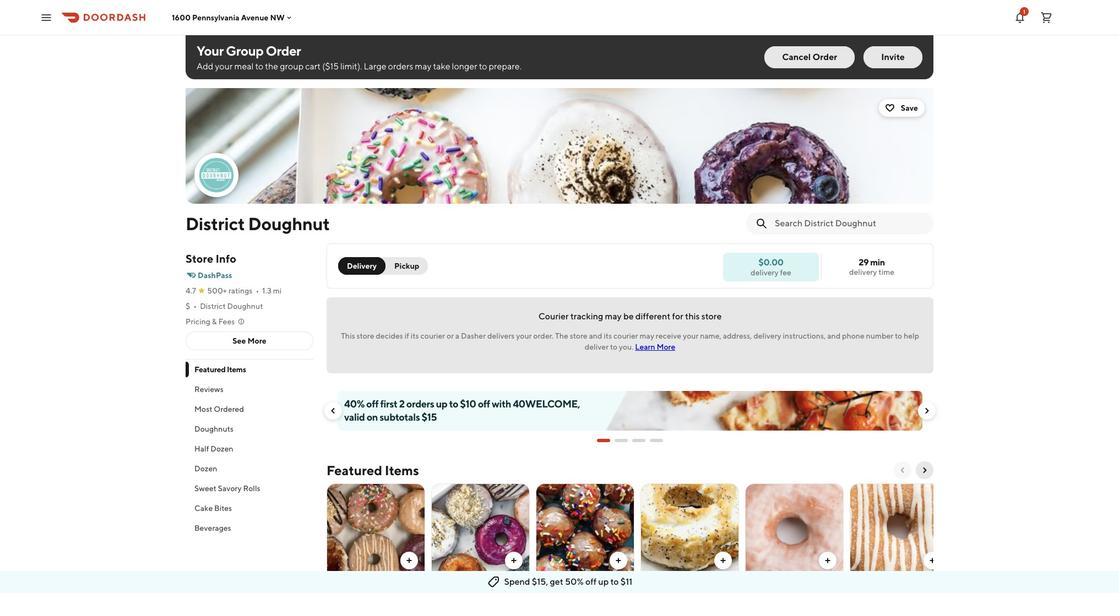Task type: locate. For each thing, give the bounding box(es) containing it.
more for learn more
[[657, 343, 675, 351]]

1 vertical spatial orders
[[406, 398, 434, 410]]

1 horizontal spatial and
[[827, 332, 840, 340]]

1 horizontal spatial up
[[598, 577, 609, 587]]

1 horizontal spatial •
[[256, 286, 259, 295]]

add item to cart image
[[509, 556, 518, 565], [614, 556, 623, 565], [719, 556, 727, 565], [823, 556, 832, 565]]

1 horizontal spatial add item to cart image
[[928, 556, 937, 565]]

0 horizontal spatial courier
[[420, 332, 445, 340]]

1 vertical spatial featured
[[327, 463, 382, 478]]

0 vertical spatial featured
[[194, 365, 226, 374]]

cake inside cake bites - bites by the dozen
[[541, 580, 561, 590]]

dashpass
[[198, 271, 232, 280]]

may left be
[[605, 311, 622, 322]]

mi
[[273, 286, 282, 295]]

store right the
[[570, 332, 587, 340]]

store right the this on the left of the page
[[357, 332, 374, 340]]

featured items down the on
[[327, 463, 419, 478]]

info
[[216, 252, 236, 265]]

1 vertical spatial half
[[472, 580, 489, 590]]

1 vertical spatial doughnut
[[227, 302, 263, 311]]

dozen down spend $15, get 50% off up to $11
[[555, 592, 581, 593]]

4 add item to cart image from the left
[[823, 556, 832, 565]]

to left $10
[[449, 398, 458, 410]]

cake for cake bites - bites by the dozen
[[541, 580, 561, 590]]

2 courier from the left
[[613, 332, 638, 340]]

delivery down $0.00
[[751, 268, 779, 277]]

most ordered
[[194, 405, 244, 414]]

1 horizontal spatial bites
[[563, 580, 582, 590]]

1 horizontal spatial may
[[605, 311, 622, 322]]

and
[[589, 332, 602, 340], [827, 332, 840, 340]]

0 vertical spatial featured items
[[194, 365, 246, 374]]

more down receive
[[657, 343, 675, 351]]

order
[[266, 43, 301, 58], [813, 52, 837, 62]]

0 vertical spatial doughnut
[[248, 213, 330, 234]]

district up store info
[[186, 213, 245, 234]]

0 horizontal spatial may
[[415, 61, 431, 72]]

order inside button
[[813, 52, 837, 62]]

0 horizontal spatial your
[[215, 61, 233, 72]]

add item to cart image for cake bites - bites by the dozen image
[[614, 556, 623, 565]]

• right $
[[193, 302, 197, 311]]

time
[[879, 268, 894, 276]]

1 horizontal spatial courier
[[613, 332, 638, 340]]

2 add item to cart image from the left
[[614, 556, 623, 565]]

2 vertical spatial may
[[640, 332, 654, 340]]

more right see
[[247, 336, 266, 345]]

more for see more
[[247, 336, 266, 345]]

1 vertical spatial next button of carousel image
[[920, 466, 929, 475]]

1 add item to cart image from the left
[[509, 556, 518, 565]]

and up deliver
[[589, 332, 602, 340]]

courier tracking may be different for this store
[[538, 311, 722, 322]]

savory
[[218, 484, 242, 493]]

your right add
[[215, 61, 233, 72]]

1 horizontal spatial the
[[541, 592, 554, 593]]

0 horizontal spatial •
[[193, 302, 197, 311]]

0 horizontal spatial the
[[265, 61, 278, 72]]

you.
[[619, 343, 634, 351]]

1600 pennsylvania avenue nw
[[172, 13, 285, 22]]

add item to cart image for assorted dozen image
[[405, 556, 414, 565]]

spend $15, get 50% off up to $11
[[504, 577, 632, 587]]

1 horizontal spatial featured
[[327, 463, 382, 478]]

be
[[623, 311, 634, 322]]

1 horizontal spatial items
[[385, 463, 419, 478]]

orders
[[388, 61, 413, 72], [406, 398, 434, 410]]

0 horizontal spatial featured
[[194, 365, 226, 374]]

0 horizontal spatial up
[[436, 398, 447, 410]]

dasher
[[461, 332, 486, 340]]

open menu image
[[40, 11, 53, 24]]

district up the &
[[200, 302, 226, 311]]

0 horizontal spatial order
[[266, 43, 301, 58]]

featured items
[[194, 365, 246, 374], [327, 463, 419, 478]]

next button of carousel image
[[922, 406, 931, 415], [920, 466, 929, 475]]

its up deliver
[[604, 332, 612, 340]]

add item to cart image for 'vanilla bean glazed ring' image
[[823, 556, 832, 565]]

dozen up sweet
[[194, 464, 217, 473]]

0 vertical spatial up
[[436, 398, 447, 410]]

number
[[866, 332, 893, 340]]

address,
[[723, 332, 752, 340]]

$11
[[620, 577, 632, 587]]

orders right large
[[388, 61, 413, 72]]

add item to cart image inside cake bites - bites by the dozen button
[[614, 556, 623, 565]]

1 horizontal spatial featured items
[[327, 463, 419, 478]]

0 vertical spatial half
[[194, 444, 209, 453]]

2 add item to cart image from the left
[[928, 556, 937, 565]]

your
[[215, 61, 233, 72], [516, 332, 532, 340], [683, 332, 698, 340]]

to
[[255, 61, 263, 72], [479, 61, 487, 72], [895, 332, 902, 340], [610, 343, 617, 351], [449, 398, 458, 410], [610, 577, 619, 587]]

spend
[[504, 577, 530, 587]]

min
[[870, 257, 885, 268]]

half down doughnuts
[[194, 444, 209, 453]]

•
[[256, 286, 259, 295], [193, 302, 197, 311]]

featured down valid
[[327, 463, 382, 478]]

bites
[[214, 504, 232, 513], [563, 580, 582, 590], [589, 580, 609, 590]]

your down this
[[683, 332, 698, 340]]

featured up reviews
[[194, 365, 226, 374]]

off up the on
[[366, 398, 379, 410]]

cake down sweet
[[194, 504, 213, 513]]

up up $15
[[436, 398, 447, 410]]

assorted half dozen
[[436, 580, 516, 590]]

cart
[[305, 61, 321, 72]]

up for orders
[[436, 398, 447, 410]]

dozen inside cake bites - bites by the dozen
[[555, 592, 581, 593]]

dozen left $15,
[[490, 580, 516, 590]]

4.7
[[186, 286, 196, 295]]

group
[[226, 43, 263, 58]]

rolls
[[243, 484, 260, 493]]

different
[[635, 311, 670, 322]]

featured items up reviews
[[194, 365, 246, 374]]

off right $10
[[478, 398, 490, 410]]

2 horizontal spatial may
[[640, 332, 654, 340]]

0 vertical spatial •
[[256, 286, 259, 295]]

$10
[[460, 398, 476, 410]]

0 horizontal spatial featured items
[[194, 365, 246, 374]]

1 horizontal spatial off
[[478, 398, 490, 410]]

0 horizontal spatial add item to cart image
[[405, 556, 414, 565]]

1 and from the left
[[589, 332, 602, 340]]

orders up $15
[[406, 398, 434, 410]]

store
[[186, 252, 213, 265]]

0 vertical spatial cake
[[194, 504, 213, 513]]

more inside button
[[247, 336, 266, 345]]

help
[[904, 332, 919, 340]]

1 vertical spatial •
[[193, 302, 197, 311]]

0 horizontal spatial bites
[[214, 504, 232, 513]]

half right assorted
[[472, 580, 489, 590]]

to inside 40% off first 2 orders up to $10 off with 40welcome, valid on subtotals $15
[[449, 398, 458, 410]]

1 its from the left
[[411, 332, 419, 340]]

dozen down doughnuts
[[211, 444, 233, 453]]

longer
[[452, 61, 477, 72]]

1 vertical spatial district
[[200, 302, 226, 311]]

1 add item to cart image from the left
[[405, 556, 414, 565]]

delivery
[[849, 268, 877, 276], [751, 268, 779, 277], [753, 332, 781, 340]]

3 add item to cart image from the left
[[719, 556, 727, 565]]

add
[[197, 61, 213, 72]]

off right 50%
[[585, 577, 596, 587]]

order right the cancel
[[813, 52, 837, 62]]

delivery right address,
[[753, 332, 781, 340]]

500+
[[207, 286, 227, 295]]

2 and from the left
[[827, 332, 840, 340]]

500+ ratings •
[[207, 286, 259, 295]]

1 horizontal spatial previous button of carousel image
[[898, 466, 907, 475]]

district doughnut image
[[186, 88, 933, 204], [195, 154, 237, 196]]

• left the 1.3
[[256, 286, 259, 295]]

0 vertical spatial items
[[227, 365, 246, 374]]

courier
[[420, 332, 445, 340], [613, 332, 638, 340]]

$0.00
[[758, 257, 783, 267]]

the left the group at the left of the page
[[265, 61, 278, 72]]

add item to cart image for assorted half dozen image at the bottom
[[509, 556, 518, 565]]

bites down sweet savory rolls
[[214, 504, 232, 513]]

1 horizontal spatial half
[[472, 580, 489, 590]]

bites for cake bites - bites by the dozen
[[563, 580, 582, 590]]

0 horizontal spatial cake
[[194, 504, 213, 513]]

1 vertical spatial items
[[385, 463, 419, 478]]

vanilla bean glazed ring image
[[746, 484, 843, 576]]

decides
[[376, 332, 403, 340]]

0 horizontal spatial more
[[247, 336, 266, 345]]

items up reviews button
[[227, 365, 246, 374]]

1.3
[[262, 286, 271, 295]]

dozen inside "half dozen" button
[[211, 444, 233, 453]]

courier up you.
[[613, 332, 638, 340]]

1 vertical spatial up
[[598, 577, 609, 587]]

cake left 50%
[[541, 580, 561, 590]]

0 vertical spatial the
[[265, 61, 278, 72]]

add item to cart image
[[405, 556, 414, 565], [928, 556, 937, 565]]

bites right -
[[589, 580, 609, 590]]

with
[[492, 398, 511, 410]]

order inside your group order add your meal to the group cart ($15 limit). large orders may take longer to prepare.
[[266, 43, 301, 58]]

brown butter ring image
[[850, 484, 948, 576]]

50%
[[565, 577, 584, 587]]

up left by
[[598, 577, 609, 587]]

delivery inside $0.00 delivery fee
[[751, 268, 779, 277]]

delivery left time
[[849, 268, 877, 276]]

prepare.
[[489, 61, 522, 72]]

doughnut
[[248, 213, 330, 234], [227, 302, 263, 311]]

1.3 mi
[[262, 286, 282, 295]]

to left help
[[895, 332, 902, 340]]

see
[[232, 336, 246, 345]]

to right meal at the top of the page
[[255, 61, 263, 72]]

courier left or
[[420, 332, 445, 340]]

0 vertical spatial previous button of carousel image
[[329, 406, 338, 415]]

may left "take"
[[415, 61, 431, 72]]

the down $15,
[[541, 592, 554, 593]]

bites left -
[[563, 580, 582, 590]]

order methods option group
[[338, 257, 428, 275]]

the
[[555, 332, 568, 340]]

0 horizontal spatial and
[[589, 332, 602, 340]]

1 vertical spatial featured items
[[327, 463, 419, 478]]

add item to cart image for old fashioned ring image
[[719, 556, 727, 565]]

0 horizontal spatial its
[[411, 332, 419, 340]]

cake for cake bites
[[194, 504, 213, 513]]

order up the group at the left of the page
[[266, 43, 301, 58]]

add item to cart image inside assorted half dozen 'button'
[[509, 556, 518, 565]]

its right if
[[411, 332, 419, 340]]

the inside cake bites - bites by the dozen
[[541, 592, 554, 593]]

up inside 40% off first 2 orders up to $10 off with 40welcome, valid on subtotals $15
[[436, 398, 447, 410]]

29
[[859, 257, 869, 268]]

instructions,
[[783, 332, 826, 340]]

cake bites
[[194, 504, 232, 513]]

1 horizontal spatial order
[[813, 52, 837, 62]]

reviews
[[194, 385, 224, 394]]

1 vertical spatial cake
[[541, 580, 561, 590]]

save
[[901, 104, 918, 112]]

invite
[[881, 52, 905, 62]]

may up learn
[[640, 332, 654, 340]]

0 vertical spatial may
[[415, 61, 431, 72]]

group
[[280, 61, 304, 72]]

or
[[447, 332, 454, 340]]

courier
[[538, 311, 569, 322]]

items down subtotals
[[385, 463, 419, 478]]

large
[[364, 61, 386, 72]]

your left order.
[[516, 332, 532, 340]]

1 horizontal spatial cake
[[541, 580, 561, 590]]

store
[[701, 311, 722, 322], [357, 332, 374, 340], [570, 332, 587, 340]]

1 vertical spatial the
[[541, 592, 554, 593]]

store right this
[[701, 311, 722, 322]]

1 horizontal spatial more
[[657, 343, 675, 351]]

1 horizontal spatial its
[[604, 332, 612, 340]]

0 vertical spatial orders
[[388, 61, 413, 72]]

district
[[186, 213, 245, 234], [200, 302, 226, 311]]

$0.00 delivery fee
[[751, 257, 791, 277]]

meal
[[234, 61, 254, 72]]

previous button of carousel image
[[329, 406, 338, 415], [898, 466, 907, 475]]

items inside featured items heading
[[385, 463, 419, 478]]

0 horizontal spatial half
[[194, 444, 209, 453]]

1 vertical spatial may
[[605, 311, 622, 322]]

pickup
[[394, 262, 419, 270]]

featured
[[194, 365, 226, 374], [327, 463, 382, 478]]

and left phone at the right bottom of page
[[827, 332, 840, 340]]

assorted dozen image
[[327, 484, 425, 576]]



Task type: vqa. For each thing, say whether or not it's contained in the screenshot.
leftmost Cake
yes



Task type: describe. For each thing, give the bounding box(es) containing it.
cake bites - bites by the dozen image
[[536, 484, 634, 576]]

a
[[455, 332, 459, 340]]

-
[[584, 580, 587, 590]]

2 horizontal spatial off
[[585, 577, 596, 587]]

cake bites button
[[186, 498, 313, 518]]

40%
[[344, 398, 365, 410]]

1 courier from the left
[[420, 332, 445, 340]]

sweet savory rolls
[[194, 484, 260, 493]]

fee
[[780, 268, 791, 277]]

1 vertical spatial previous button of carousel image
[[898, 466, 907, 475]]

may inside your group order add your meal to the group cart ($15 limit). large orders may take longer to prepare.
[[415, 61, 431, 72]]

40% off first 2 orders up to $10 off with 40welcome, valid on subtotals $15
[[344, 398, 580, 423]]

subtotals
[[380, 411, 420, 423]]

1600
[[172, 13, 191, 22]]

first
[[380, 398, 397, 410]]

sweet
[[194, 484, 216, 493]]

pricing
[[186, 317, 210, 326]]

may inside this store decides if its courier or a dasher delivers your order. the store and its courier may receive your name, address, delivery instructions, and phone number to help deliver to you.
[[640, 332, 654, 340]]

dozen inside the dozen button
[[194, 464, 217, 473]]

fees
[[218, 317, 235, 326]]

the inside your group order add your meal to the group cart ($15 limit). large orders may take longer to prepare.
[[265, 61, 278, 72]]

notification bell image
[[1013, 11, 1027, 24]]

tracking
[[570, 311, 603, 322]]

take
[[433, 61, 450, 72]]

dozen button
[[186, 459, 313, 479]]

reviews button
[[186, 379, 313, 399]]

valid
[[344, 411, 365, 423]]

cake bites - bites by the dozen button
[[536, 484, 634, 593]]

&
[[212, 317, 217, 326]]

2 horizontal spatial bites
[[589, 580, 609, 590]]

phone
[[842, 332, 864, 340]]

receive
[[656, 332, 681, 340]]

featured items heading
[[327, 461, 419, 479]]

your
[[197, 43, 224, 58]]

old fashioned ring image
[[641, 484, 738, 576]]

half dozen
[[194, 444, 233, 453]]

2 its from the left
[[604, 332, 612, 340]]

1
[[1023, 8, 1025, 15]]

dozen inside assorted half dozen 'button'
[[490, 580, 516, 590]]

pricing & fees
[[186, 317, 235, 326]]

most
[[194, 405, 212, 414]]

to right longer
[[479, 61, 487, 72]]

Item Search search field
[[775, 218, 925, 230]]

assorted
[[436, 580, 471, 590]]

delivers
[[487, 332, 515, 340]]

this store decides if its courier or a dasher delivers your order. the store and its courier may receive your name, address, delivery instructions, and phone number to help deliver to you.
[[341, 332, 919, 351]]

cake bites - bites by the dozen
[[541, 580, 620, 593]]

half inside assorted half dozen 'button'
[[472, 580, 489, 590]]

$
[[186, 302, 190, 311]]

pennsylvania
[[192, 13, 239, 22]]

learn more
[[635, 343, 675, 351]]

0 horizontal spatial store
[[357, 332, 374, 340]]

limit).
[[340, 61, 362, 72]]

1600 pennsylvania avenue nw button
[[172, 13, 293, 22]]

bites for cake bites
[[214, 504, 232, 513]]

select promotional banner element
[[597, 431, 663, 450]]

0 items, open order cart image
[[1040, 11, 1053, 24]]

this
[[685, 311, 700, 322]]

to left you.
[[610, 343, 617, 351]]

learn more link
[[635, 343, 675, 351]]

store info
[[186, 252, 236, 265]]

order.
[[533, 332, 553, 340]]

by
[[610, 580, 620, 590]]

ordered
[[214, 405, 244, 414]]

1 horizontal spatial store
[[570, 332, 587, 340]]

0 vertical spatial next button of carousel image
[[922, 406, 931, 415]]

assorted half dozen image
[[432, 484, 529, 576]]

0 horizontal spatial items
[[227, 365, 246, 374]]

Pickup radio
[[379, 257, 428, 275]]

save button
[[879, 99, 925, 117]]

your inside your group order add your meal to the group cart ($15 limit). large orders may take longer to prepare.
[[215, 61, 233, 72]]

cancel
[[782, 52, 811, 62]]

this
[[341, 332, 355, 340]]

name,
[[700, 332, 721, 340]]

your group order add your meal to the group cart ($15 limit). large orders may take longer to prepare.
[[197, 43, 522, 72]]

delivery
[[347, 262, 377, 270]]

invite button
[[864, 46, 922, 68]]

delivery inside 29 min delivery time
[[849, 268, 877, 276]]

Delivery radio
[[338, 257, 386, 275]]

orders inside 40% off first 2 orders up to $10 off with 40welcome, valid on subtotals $15
[[406, 398, 434, 410]]

nw
[[270, 13, 285, 22]]

$15
[[422, 411, 437, 423]]

up for off
[[598, 577, 609, 587]]

cancel order
[[782, 52, 837, 62]]

2 horizontal spatial your
[[683, 332, 698, 340]]

featured inside heading
[[327, 463, 382, 478]]

pricing & fees button
[[186, 316, 246, 327]]

29 min delivery time
[[849, 257, 894, 276]]

add item to cart image for brown butter ring image
[[928, 556, 937, 565]]

0 horizontal spatial previous button of carousel image
[[329, 406, 338, 415]]

see more
[[232, 336, 266, 345]]

2 horizontal spatial store
[[701, 311, 722, 322]]

deliver
[[585, 343, 609, 351]]

district doughnut
[[186, 213, 330, 234]]

assorted half dozen button
[[431, 484, 530, 593]]

0 horizontal spatial off
[[366, 398, 379, 410]]

see more button
[[186, 332, 313, 350]]

most ordered button
[[186, 399, 313, 419]]

learn
[[635, 343, 655, 351]]

1 horizontal spatial your
[[516, 332, 532, 340]]

half inside "half dozen" button
[[194, 444, 209, 453]]

0 vertical spatial district
[[186, 213, 245, 234]]

40welcome,
[[513, 398, 580, 410]]

beverages button
[[186, 518, 313, 538]]

delivery inside this store decides if its courier or a dasher delivers your order. the store and its courier may receive your name, address, delivery instructions, and phone number to help deliver to you.
[[753, 332, 781, 340]]

orders inside your group order add your meal to the group cart ($15 limit). large orders may take longer to prepare.
[[388, 61, 413, 72]]

half dozen button
[[186, 439, 313, 459]]

sweet savory rolls button
[[186, 479, 313, 498]]

ratings
[[229, 286, 252, 295]]

($15
[[322, 61, 339, 72]]

to left $11
[[610, 577, 619, 587]]



